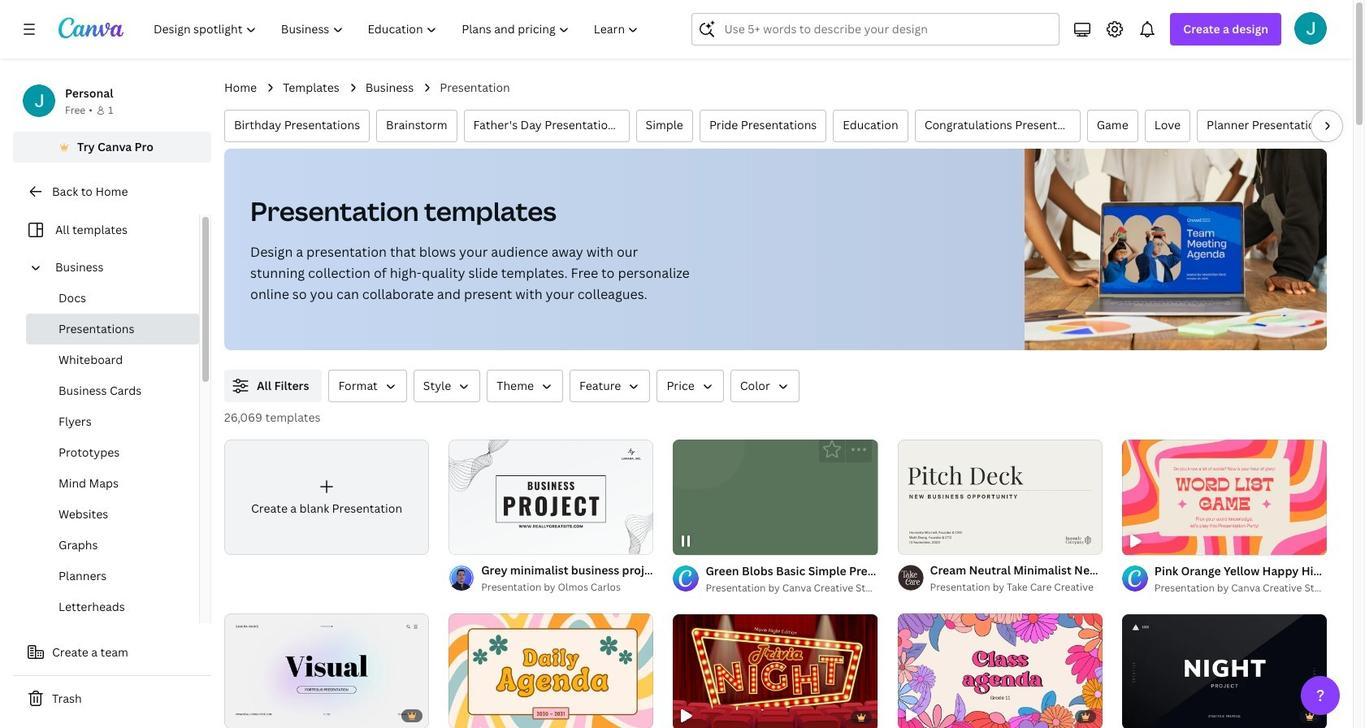 Task type: locate. For each thing, give the bounding box(es) containing it.
john smith image
[[1295, 12, 1327, 45]]

top level navigation element
[[143, 13, 653, 46]]

None search field
[[692, 13, 1060, 46]]

gradient minimal portfolio proposal presentation image
[[224, 613, 429, 728]]

orange groovy retro daily agenda presentation image
[[449, 614, 654, 728]]



Task type: vqa. For each thing, say whether or not it's contained in the screenshot.
John Smith icon
yes



Task type: describe. For each thing, give the bounding box(es) containing it.
black and gray gradient professional presentation image
[[1122, 614, 1327, 728]]

create a blank presentation element
[[224, 440, 429, 555]]

cream neutral minimalist new business pitch deck presentation image
[[898, 439, 1103, 555]]

Search search field
[[724, 14, 1049, 45]]

grey minimalist business project presentation image
[[449, 439, 654, 555]]



